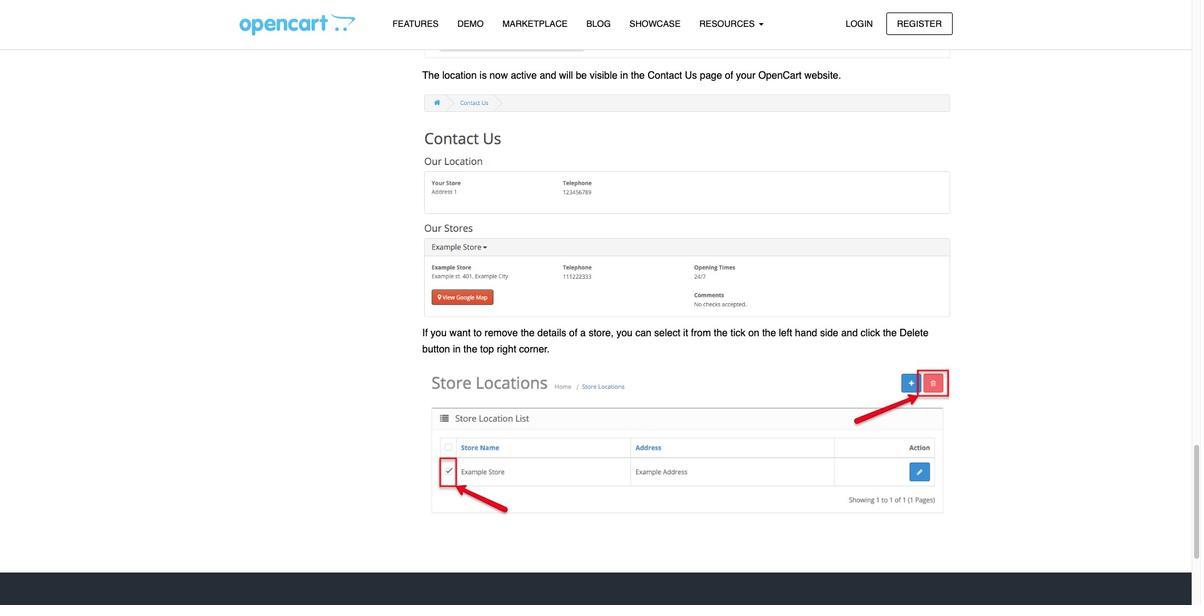 Task type: vqa. For each thing, say whether or not it's contained in the screenshot.
2nd Which
no



Task type: describe. For each thing, give the bounding box(es) containing it.
3 single file upload image from the top
[[422, 366, 952, 522]]

from
[[691, 328, 711, 339]]

login
[[846, 18, 873, 28]]

location
[[442, 70, 477, 81]]

tick
[[730, 328, 745, 339]]

page
[[700, 70, 722, 81]]

active
[[511, 70, 537, 81]]

and inside if you want to remove the details of a store, you can select it from the tick on the left hand side and click the delete button in the top right corner.
[[841, 328, 858, 339]]

contact
[[648, 70, 682, 81]]

register link
[[886, 12, 952, 35]]

the left the contact
[[631, 70, 645, 81]]

if you want to remove the details of a store, you can select it from the tick on the left hand side and click the delete button in the top right corner.
[[422, 328, 929, 355]]

demo
[[457, 19, 484, 29]]

resources
[[699, 19, 757, 29]]

left
[[779, 328, 792, 339]]

hand
[[795, 328, 817, 339]]

opencart - open source shopping cart solution image
[[239, 13, 355, 36]]

a
[[580, 328, 586, 339]]

0 vertical spatial in
[[620, 70, 628, 81]]

your
[[736, 70, 755, 81]]

2 you from the left
[[616, 328, 633, 339]]

button
[[422, 344, 450, 355]]

showcase link
[[620, 13, 690, 35]]

store,
[[589, 328, 614, 339]]

blog link
[[577, 13, 620, 35]]

marketplace
[[502, 19, 568, 29]]

right
[[497, 344, 516, 355]]

opencart
[[758, 70, 802, 81]]

the
[[422, 70, 439, 81]]

the right on
[[762, 328, 776, 339]]

to
[[473, 328, 482, 339]]

the location is now active and will be visible in the contact us page of your opencart website.
[[422, 70, 841, 81]]

1 single file upload image from the top
[[422, 0, 952, 60]]

if
[[422, 328, 428, 339]]

us
[[685, 70, 697, 81]]

side
[[820, 328, 838, 339]]

website.
[[804, 70, 841, 81]]

delete
[[900, 328, 929, 339]]

features
[[393, 19, 439, 29]]

on
[[748, 328, 759, 339]]

be
[[576, 70, 587, 81]]

will
[[559, 70, 573, 81]]

is
[[480, 70, 487, 81]]



Task type: locate. For each thing, give the bounding box(es) containing it.
resources link
[[690, 13, 773, 35]]

now
[[490, 70, 508, 81]]

in right "visible"
[[620, 70, 628, 81]]

and right side
[[841, 328, 858, 339]]

1 vertical spatial single file upload image
[[422, 92, 952, 318]]

of left your
[[725, 70, 733, 81]]

corner.
[[519, 344, 550, 355]]

blog
[[586, 19, 611, 29]]

register
[[897, 18, 942, 28]]

want
[[449, 328, 471, 339]]

the
[[631, 70, 645, 81], [521, 328, 535, 339], [714, 328, 728, 339], [762, 328, 776, 339], [883, 328, 897, 339], [463, 344, 477, 355]]

demo link
[[448, 13, 493, 35]]

it
[[683, 328, 688, 339]]

0 horizontal spatial in
[[453, 344, 461, 355]]

details
[[537, 328, 566, 339]]

2 single file upload image from the top
[[422, 92, 952, 318]]

the left tick
[[714, 328, 728, 339]]

of left a
[[569, 328, 577, 339]]

in inside if you want to remove the details of a store, you can select it from the tick on the left hand side and click the delete button in the top right corner.
[[453, 344, 461, 355]]

1 horizontal spatial of
[[725, 70, 733, 81]]

single file upload image
[[422, 0, 952, 60], [422, 92, 952, 318], [422, 366, 952, 522]]

0 vertical spatial and
[[540, 70, 556, 81]]

remove
[[485, 328, 518, 339]]

visible
[[590, 70, 618, 81]]

you right if
[[431, 328, 447, 339]]

and
[[540, 70, 556, 81], [841, 328, 858, 339]]

features link
[[383, 13, 448, 35]]

1 horizontal spatial and
[[841, 328, 858, 339]]

you left the can
[[616, 328, 633, 339]]

0 horizontal spatial and
[[540, 70, 556, 81]]

top
[[480, 344, 494, 355]]

you
[[431, 328, 447, 339], [616, 328, 633, 339]]

click
[[861, 328, 880, 339]]

0 horizontal spatial of
[[569, 328, 577, 339]]

1 horizontal spatial you
[[616, 328, 633, 339]]

showcase
[[629, 19, 681, 29]]

0 vertical spatial of
[[725, 70, 733, 81]]

0 vertical spatial single file upload image
[[422, 0, 952, 60]]

1 horizontal spatial in
[[620, 70, 628, 81]]

login link
[[835, 12, 884, 35]]

the up the corner.
[[521, 328, 535, 339]]

can
[[635, 328, 651, 339]]

1 vertical spatial of
[[569, 328, 577, 339]]

of inside if you want to remove the details of a store, you can select it from the tick on the left hand side and click the delete button in the top right corner.
[[569, 328, 577, 339]]

0 horizontal spatial you
[[431, 328, 447, 339]]

1 vertical spatial in
[[453, 344, 461, 355]]

select
[[654, 328, 680, 339]]

the left top
[[463, 344, 477, 355]]

the right click
[[883, 328, 897, 339]]

in
[[620, 70, 628, 81], [453, 344, 461, 355]]

1 you from the left
[[431, 328, 447, 339]]

1 vertical spatial and
[[841, 328, 858, 339]]

of
[[725, 70, 733, 81], [569, 328, 577, 339]]

marketplace link
[[493, 13, 577, 35]]

in down want
[[453, 344, 461, 355]]

2 vertical spatial single file upload image
[[422, 366, 952, 522]]

and left will
[[540, 70, 556, 81]]



